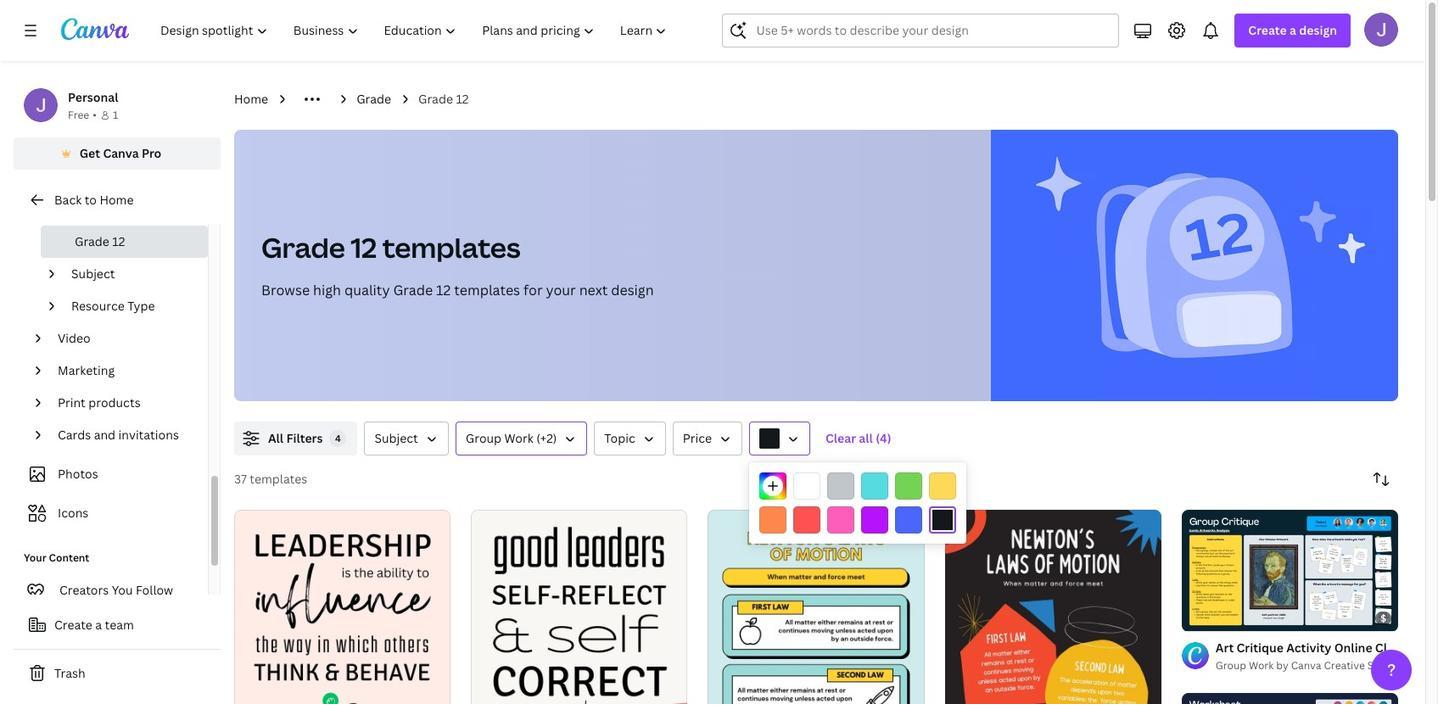 Task type: locate. For each thing, give the bounding box(es) containing it.
1 vertical spatial group
[[1409, 640, 1438, 656]]

1 vertical spatial create
[[54, 617, 92, 633]]

grade
[[356, 91, 391, 107], [418, 91, 453, 107], [75, 201, 109, 217], [261, 229, 345, 266], [75, 233, 109, 249], [393, 281, 433, 300]]

1 vertical spatial home
[[100, 192, 134, 208]]

1 vertical spatial grade 12
[[75, 233, 125, 249]]

you
[[112, 582, 133, 598]]

templates
[[382, 229, 521, 266], [454, 281, 520, 300], [250, 471, 307, 487]]

for
[[523, 281, 543, 300]]

canva left pro
[[103, 145, 139, 161]]

0 vertical spatial create
[[1248, 22, 1287, 38]]

home link
[[234, 90, 268, 109]]

#15181b image
[[929, 507, 956, 534], [929, 507, 956, 534]]

back to home
[[54, 192, 134, 208]]

design left jacob simon icon
[[1299, 22, 1337, 38]]

1 horizontal spatial create
[[1248, 22, 1287, 38]]

jacob simon image
[[1364, 13, 1398, 47]]

create a design
[[1248, 22, 1337, 38]]

#15181b image
[[759, 428, 780, 449], [759, 428, 780, 449]]

canva down the activity
[[1291, 658, 1322, 673]]

activity
[[1286, 640, 1332, 656]]

templates right 37 at bottom
[[250, 471, 307, 487]]

0 vertical spatial work
[[504, 430, 534, 446]]

trash
[[54, 665, 85, 681]]

marketing
[[58, 362, 115, 378]]

1 vertical spatial work
[[1249, 658, 1274, 673]]

team
[[105, 617, 134, 633]]

0 horizontal spatial home
[[100, 192, 134, 208]]

1 vertical spatial templates
[[454, 281, 520, 300]]

12 down top level navigation element on the top left of the page
[[456, 91, 469, 107]]

products
[[88, 395, 141, 411]]

home
[[234, 91, 268, 107], [100, 192, 134, 208]]

resource type
[[71, 298, 155, 314]]

canva inside get canva pro button
[[103, 145, 139, 161]]

1 vertical spatial subject button
[[364, 422, 449, 456]]

#4a66fb image
[[895, 507, 922, 534]]

templates up browse high quality grade 12 templates for your next design
[[382, 229, 521, 266]]

trash link
[[14, 657, 221, 691]]

student leadership quote poster in red beige typography style image
[[471, 510, 688, 704]]

all
[[859, 430, 873, 446]]

37
[[234, 471, 247, 487]]

grade 11 link
[[41, 193, 208, 226]]

subject right 4 filter options selected element
[[375, 430, 418, 446]]

art critique activity online class group link
[[1216, 639, 1438, 657]]

1 left 'of'
[[1194, 611, 1199, 624]]

subject button right 4 filter options selected element
[[364, 422, 449, 456]]

cards and invitations link
[[51, 419, 198, 451]]

group
[[466, 430, 502, 446], [1409, 640, 1438, 656], [1216, 658, 1246, 673]]

a inside button
[[95, 617, 102, 633]]

12 down 11
[[112, 233, 125, 249]]

1 vertical spatial subject
[[375, 430, 418, 446]]

2 vertical spatial group
[[1216, 658, 1246, 673]]

$
[[1381, 612, 1386, 624]]

grade 12 down grade 11 at the left
[[75, 233, 125, 249]]

0 vertical spatial canva
[[103, 145, 139, 161]]

1 horizontal spatial a
[[1290, 22, 1296, 38]]

1 for 1 of 2
[[1194, 611, 1199, 624]]

0 horizontal spatial subject button
[[64, 258, 198, 290]]

art critique activity online class group work image
[[1182, 510, 1398, 631]]

1 for 1
[[113, 108, 118, 122]]

0 vertical spatial subject button
[[64, 258, 198, 290]]

1
[[113, 108, 118, 122], [1194, 611, 1199, 624]]

None search field
[[722, 14, 1119, 48]]

pro
[[142, 145, 161, 161]]

back to home link
[[14, 183, 221, 217]]

1 horizontal spatial design
[[1299, 22, 1337, 38]]

0 horizontal spatial a
[[95, 617, 102, 633]]

group down art
[[1216, 658, 1246, 673]]

work down critique
[[1249, 658, 1274, 673]]

create for create a design
[[1248, 22, 1287, 38]]

1 of 2
[[1194, 611, 1218, 624]]

1 horizontal spatial 1
[[1194, 611, 1199, 624]]

templates left for
[[454, 281, 520, 300]]

print
[[58, 395, 86, 411]]

back
[[54, 192, 82, 208]]

0 vertical spatial group
[[466, 430, 502, 446]]

create inside dropdown button
[[1248, 22, 1287, 38]]

browse high quality grade 12 templates for your next design
[[261, 281, 654, 300]]

12 down grade 12 templates
[[436, 281, 451, 300]]

•
[[93, 108, 97, 122]]

design
[[1299, 22, 1337, 38], [611, 281, 654, 300]]

0 horizontal spatial 1
[[113, 108, 118, 122]]

grade 12
[[418, 91, 469, 107], [75, 233, 125, 249]]

and
[[94, 427, 115, 443]]

to
[[85, 192, 97, 208]]

resource
[[71, 298, 125, 314]]

canva
[[103, 145, 139, 161], [1291, 658, 1322, 673]]

subject button up type
[[64, 258, 198, 290]]

price
[[683, 430, 712, 446]]

Search search field
[[756, 14, 1108, 47]]

1 vertical spatial 1
[[1194, 611, 1199, 624]]

0 horizontal spatial group
[[466, 430, 502, 446]]

quality
[[344, 281, 390, 300]]

canva inside art critique activity online class group group work by canva creative studio
[[1291, 658, 1322, 673]]

0 vertical spatial 1
[[113, 108, 118, 122]]

create
[[1248, 22, 1287, 38], [54, 617, 92, 633]]

art
[[1216, 640, 1234, 656]]

top level navigation element
[[149, 14, 682, 48]]

create inside button
[[54, 617, 92, 633]]

0 vertical spatial subject
[[71, 266, 115, 282]]

a for team
[[95, 617, 102, 633]]

group left (+2)
[[466, 430, 502, 446]]

1 horizontal spatial group
[[1216, 658, 1246, 673]]

0 horizontal spatial work
[[504, 430, 534, 446]]

0 vertical spatial a
[[1290, 22, 1296, 38]]

work left (+2)
[[504, 430, 534, 446]]

37 templates
[[234, 471, 307, 487]]

design right next
[[611, 281, 654, 300]]

follow
[[136, 582, 173, 598]]

price button
[[673, 422, 742, 456]]

subject
[[71, 266, 115, 282], [375, 430, 418, 446]]

11
[[112, 201, 125, 217]]

1 horizontal spatial canva
[[1291, 658, 1322, 673]]

group right class
[[1409, 640, 1438, 656]]

grade 12 templates
[[261, 229, 521, 266]]

creative
[[1324, 658, 1365, 673]]

a
[[1290, 22, 1296, 38], [95, 617, 102, 633]]

all
[[268, 430, 283, 446]]

clear all (4)
[[826, 430, 891, 446]]

a for design
[[1290, 22, 1296, 38]]

#fd5152 image
[[793, 507, 820, 534]]

0 horizontal spatial create
[[54, 617, 92, 633]]

a inside dropdown button
[[1290, 22, 1296, 38]]

1 horizontal spatial home
[[234, 91, 268, 107]]

subject button
[[64, 258, 198, 290], [364, 422, 449, 456]]

group inside button
[[466, 430, 502, 446]]

studio
[[1368, 658, 1400, 673]]

12
[[456, 91, 469, 107], [351, 229, 377, 266], [112, 233, 125, 249], [436, 281, 451, 300]]

0 vertical spatial design
[[1299, 22, 1337, 38]]

resource type button
[[64, 290, 198, 322]]

1 right •
[[113, 108, 118, 122]]

1 vertical spatial design
[[611, 281, 654, 300]]

0 vertical spatial home
[[234, 91, 268, 107]]

photos
[[58, 466, 98, 482]]

create a design button
[[1235, 14, 1351, 48]]

0 horizontal spatial canva
[[103, 145, 139, 161]]

add a new color image
[[759, 473, 787, 500], [759, 473, 787, 500]]

1 horizontal spatial grade 12
[[418, 91, 469, 107]]

subject up resource
[[71, 266, 115, 282]]

#fed958 image
[[929, 473, 956, 500]]

work
[[504, 430, 534, 446], [1249, 658, 1274, 673]]

1 of 2 link
[[1182, 510, 1398, 631]]

0 vertical spatial grade 12
[[418, 91, 469, 107]]

4 filter options selected element
[[330, 430, 347, 447]]

1 vertical spatial a
[[95, 617, 102, 633]]

1 horizontal spatial work
[[1249, 658, 1274, 673]]

1 vertical spatial canva
[[1291, 658, 1322, 673]]

get canva pro button
[[14, 137, 221, 170]]

yellow and turquoise lined laws of motion physics poster image
[[708, 510, 924, 704]]

grade 12 down top level navigation element on the top left of the page
[[418, 91, 469, 107]]

topic
[[604, 430, 635, 446]]

#ffffff image
[[793, 473, 820, 500], [793, 473, 820, 500]]

red yellow and blue organic natural laws of motion physics poster image
[[945, 510, 1161, 704]]



Task type: describe. For each thing, give the bounding box(es) containing it.
#c1c6cb image
[[827, 473, 854, 500]]

video link
[[51, 322, 198, 355]]

#fed958 image
[[929, 473, 956, 500]]

creators you follow
[[59, 582, 173, 598]]

(+2)
[[536, 430, 557, 446]]

by
[[1276, 658, 1289, 673]]

group work (+2)
[[466, 430, 557, 446]]

writing activity online class group work image
[[1182, 693, 1398, 704]]

get canva pro
[[79, 145, 161, 161]]

2
[[1212, 611, 1218, 624]]

#55dbe0 image
[[861, 473, 888, 500]]

high
[[313, 281, 341, 300]]

#55dbe0 image
[[861, 473, 888, 500]]

cards
[[58, 427, 91, 443]]

#fd5ebb image
[[827, 507, 854, 534]]

home inside back to home link
[[100, 192, 134, 208]]

#b612fb image
[[861, 507, 888, 534]]

your
[[24, 551, 46, 565]]

(4)
[[876, 430, 891, 446]]

2 horizontal spatial group
[[1409, 640, 1438, 656]]

#4a66fb image
[[895, 507, 922, 534]]

next
[[579, 281, 608, 300]]

2 vertical spatial templates
[[250, 471, 307, 487]]

art critique activity online class group group work by canva creative studio
[[1216, 640, 1438, 673]]

Sort by button
[[1364, 462, 1398, 496]]

icons link
[[24, 497, 198, 529]]

#fe884c image
[[759, 507, 787, 534]]

free •
[[68, 108, 97, 122]]

creators
[[59, 582, 109, 598]]

create a team
[[54, 617, 134, 633]]

#74d353 image
[[895, 473, 922, 500]]

0 horizontal spatial subject
[[71, 266, 115, 282]]

critique
[[1237, 640, 1284, 656]]

personal
[[68, 89, 118, 105]]

#fe884c image
[[759, 507, 787, 534]]

#74d353 image
[[895, 473, 922, 500]]

group work (+2) button
[[456, 422, 587, 456]]

get
[[79, 145, 100, 161]]

grade 11
[[75, 201, 125, 217]]

creators you follow link
[[14, 574, 208, 608]]

browse
[[261, 281, 310, 300]]

group work by canva creative studio link
[[1216, 657, 1400, 674]]

clear all (4) button
[[817, 422, 900, 456]]

design inside dropdown button
[[1299, 22, 1337, 38]]

topic button
[[594, 422, 666, 456]]

invitations
[[118, 427, 179, 443]]

0 horizontal spatial design
[[611, 281, 654, 300]]

#c1c6cb image
[[827, 473, 854, 500]]

content
[[49, 551, 89, 565]]

video
[[58, 330, 90, 346]]

work inside art critique activity online class group group work by canva creative studio
[[1249, 658, 1274, 673]]

0 horizontal spatial grade 12
[[75, 233, 125, 249]]

1 horizontal spatial subject button
[[364, 422, 449, 456]]

your
[[546, 281, 576, 300]]

#fd5152 image
[[793, 507, 820, 534]]

type
[[127, 298, 155, 314]]

online
[[1334, 640, 1372, 656]]

print products
[[58, 395, 141, 411]]

cards and invitations
[[58, 427, 179, 443]]

#b612fb image
[[861, 507, 888, 534]]

12 up 'quality'
[[351, 229, 377, 266]]

clear
[[826, 430, 856, 446]]

create for create a team
[[54, 617, 92, 633]]

create a team button
[[14, 608, 221, 642]]

0 vertical spatial templates
[[382, 229, 521, 266]]

4
[[335, 432, 341, 445]]

class
[[1375, 640, 1406, 656]]

marketing link
[[51, 355, 198, 387]]

free
[[68, 108, 89, 122]]

student leadership quote poster in red green typography style image
[[234, 510, 451, 704]]

icons
[[58, 505, 88, 521]]

work inside group work (+2) button
[[504, 430, 534, 446]]

1 horizontal spatial subject
[[375, 430, 418, 446]]

your content
[[24, 551, 89, 565]]

#fd5ebb image
[[827, 507, 854, 534]]

photos link
[[24, 458, 198, 490]]

print products link
[[51, 387, 198, 419]]

all filters
[[268, 430, 323, 446]]

filters
[[286, 430, 323, 446]]

of
[[1201, 611, 1210, 624]]



Task type: vqa. For each thing, say whether or not it's contained in the screenshot.
the 4 filter options selected Element
yes



